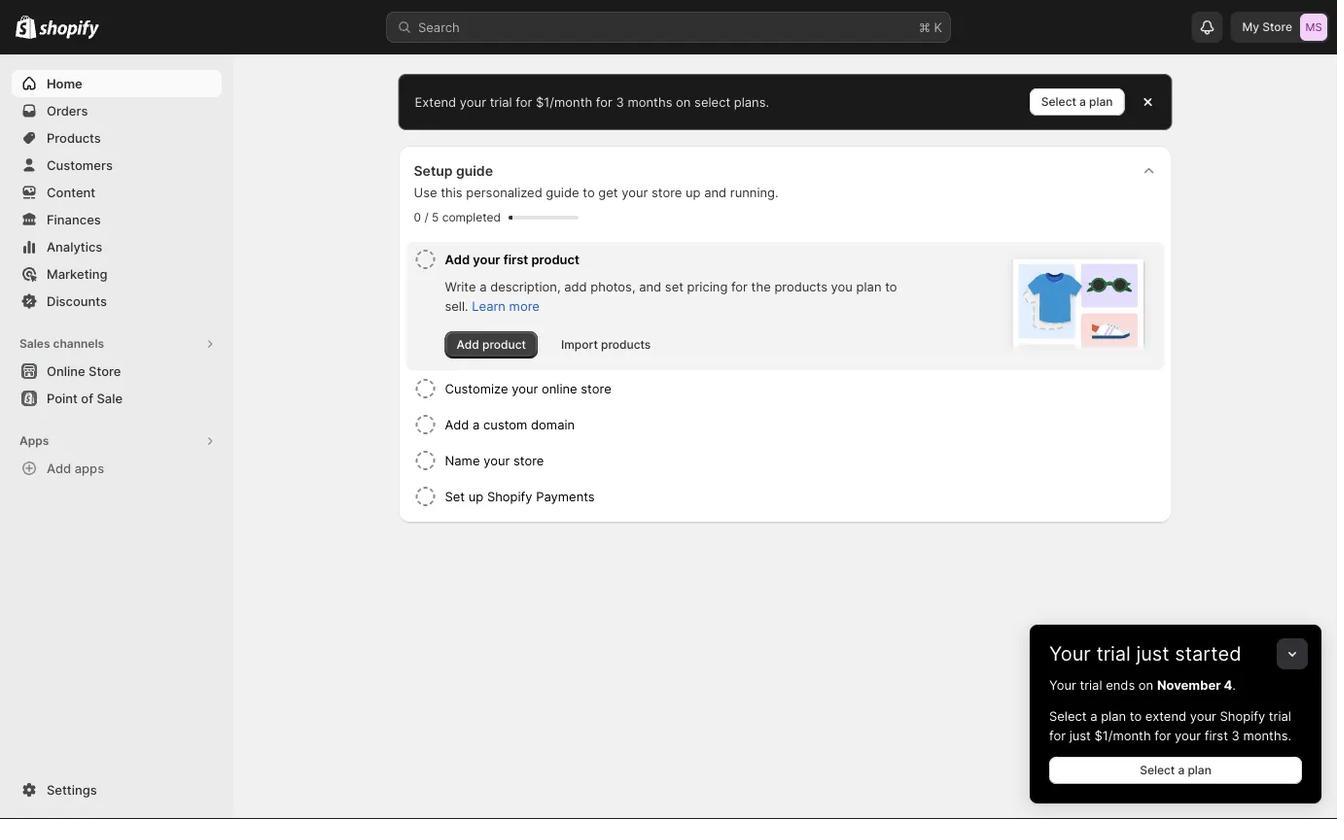 Task type: vqa. For each thing, say whether or not it's contained in the screenshot.
"Enter time" text field
no



Task type: locate. For each thing, give the bounding box(es) containing it.
1 vertical spatial products
[[601, 338, 651, 352]]

select a plan link inside your trial just started "element"
[[1049, 758, 1302, 785]]

use this personalized guide to get your store up and running.
[[414, 185, 779, 200]]

0 vertical spatial on
[[676, 94, 691, 109]]

marketing
[[47, 267, 107, 282]]

your
[[460, 94, 486, 109], [622, 185, 648, 200], [473, 252, 500, 267], [512, 381, 538, 396], [484, 453, 510, 468], [1190, 709, 1217, 724], [1175, 729, 1201, 744]]

0 horizontal spatial select a plan
[[1042, 95, 1113, 109]]

your up your trial ends on november 4 .
[[1049, 642, 1091, 666]]

⌘
[[919, 19, 931, 35]]

0 / 5 completed
[[414, 211, 501, 225]]

name your store
[[445, 453, 544, 468]]

0 horizontal spatial first
[[504, 252, 528, 267]]

your right name
[[484, 453, 510, 468]]

/
[[424, 211, 429, 225]]

0 vertical spatial select a plan
[[1042, 95, 1113, 109]]

store for online store
[[89, 364, 121, 379]]

to left extend
[[1130, 709, 1142, 724]]

store
[[652, 185, 682, 200], [581, 381, 612, 396], [513, 453, 544, 468]]

shopify inside dropdown button
[[487, 489, 533, 504]]

1 horizontal spatial first
[[1205, 729, 1228, 744]]

your inside "element"
[[1049, 678, 1077, 693]]

finances
[[47, 212, 101, 227]]

up left running.
[[686, 185, 701, 200]]

0 horizontal spatial 3
[[616, 94, 624, 109]]

store right online
[[581, 381, 612, 396]]

0 vertical spatial to
[[583, 185, 595, 200]]

shopify up months.
[[1220, 709, 1266, 724]]

select a plan inside your trial just started "element"
[[1140, 764, 1212, 778]]

point of sale link
[[12, 385, 222, 412]]

add for add your first product
[[445, 252, 470, 267]]

add
[[445, 252, 470, 267], [457, 338, 479, 352], [445, 417, 469, 432], [47, 461, 71, 476]]

first left months.
[[1205, 729, 1228, 744]]

plan inside select a plan to extend your shopify trial for just $1/month for your first 3 months.
[[1101, 709, 1126, 724]]

mark set up shopify payments as done image
[[414, 485, 437, 509]]

add inside add a custom domain dropdown button
[[445, 417, 469, 432]]

add inside add your first product dropdown button
[[445, 252, 470, 267]]

add inside add product link
[[457, 338, 479, 352]]

1 horizontal spatial product
[[532, 252, 580, 267]]

0 vertical spatial 3
[[616, 94, 624, 109]]

1 horizontal spatial store
[[581, 381, 612, 396]]

1 horizontal spatial select a plan
[[1140, 764, 1212, 778]]

$1/month down extend
[[1095, 729, 1151, 744]]

0 vertical spatial and
[[704, 185, 727, 200]]

store up set up shopify payments
[[513, 453, 544, 468]]

just down your trial ends on november 4 .
[[1070, 729, 1091, 744]]

store for my store
[[1263, 20, 1293, 34]]

customers
[[47, 158, 113, 173]]

0 vertical spatial product
[[532, 252, 580, 267]]

1 vertical spatial store
[[581, 381, 612, 396]]

0 horizontal spatial just
[[1070, 729, 1091, 744]]

months
[[628, 94, 673, 109]]

home link
[[12, 70, 222, 97]]

1 vertical spatial your
[[1049, 678, 1077, 693]]

1 vertical spatial up
[[469, 489, 484, 504]]

import products
[[561, 338, 651, 352]]

2 horizontal spatial store
[[652, 185, 682, 200]]

trial right extend
[[490, 94, 512, 109]]

products right the
[[775, 279, 828, 294]]

2 your from the top
[[1049, 678, 1077, 693]]

started
[[1175, 642, 1242, 666]]

add up write
[[445, 252, 470, 267]]

to right the you
[[885, 279, 897, 294]]

product inside dropdown button
[[532, 252, 580, 267]]

your for your trial ends on november 4 .
[[1049, 678, 1077, 693]]

store
[[1263, 20, 1293, 34], [89, 364, 121, 379]]

0
[[414, 211, 421, 225]]

your inside "dropdown button"
[[512, 381, 538, 396]]

apps button
[[12, 428, 222, 455]]

a for add
[[480, 279, 487, 294]]

3 left months
[[616, 94, 624, 109]]

add inside 'add apps' button
[[47, 461, 71, 476]]

your inside dropdown button
[[1049, 642, 1091, 666]]

a for to
[[1090, 709, 1098, 724]]

write
[[445, 279, 476, 294]]

2 horizontal spatial to
[[1130, 709, 1142, 724]]

$1/month left months
[[536, 94, 593, 109]]

my store image
[[1300, 14, 1328, 41]]

description,
[[490, 279, 561, 294]]

and inside write a description, add photos, and set pricing for the products you plan to sell.
[[639, 279, 662, 294]]

add down "sell."
[[457, 338, 479, 352]]

add for add apps
[[47, 461, 71, 476]]

1 horizontal spatial on
[[1139, 678, 1154, 693]]

sales
[[19, 337, 50, 351]]

use
[[414, 185, 437, 200]]

0 horizontal spatial on
[[676, 94, 691, 109]]

1 horizontal spatial store
[[1263, 20, 1293, 34]]

on right ends
[[1139, 678, 1154, 693]]

1 vertical spatial and
[[639, 279, 662, 294]]

products right import
[[601, 338, 651, 352]]

customize your online store button
[[445, 372, 1157, 407]]

0 vertical spatial shopify
[[487, 489, 533, 504]]

more
[[509, 299, 540, 314]]

shopify inside select a plan to extend your shopify trial for just $1/month for your first 3 months.
[[1220, 709, 1266, 724]]

1 vertical spatial shopify
[[1220, 709, 1266, 724]]

marketing link
[[12, 261, 222, 288]]

payments
[[536, 489, 595, 504]]

0 horizontal spatial store
[[513, 453, 544, 468]]

1 vertical spatial just
[[1070, 729, 1091, 744]]

0 horizontal spatial $1/month
[[536, 94, 593, 109]]

channels
[[53, 337, 104, 351]]

a
[[1080, 95, 1086, 109], [480, 279, 487, 294], [473, 417, 480, 432], [1090, 709, 1098, 724], [1178, 764, 1185, 778]]

2 vertical spatial to
[[1130, 709, 1142, 724]]

november
[[1157, 678, 1221, 693]]

product
[[532, 252, 580, 267], [482, 338, 526, 352]]

1 vertical spatial first
[[1205, 729, 1228, 744]]

first
[[504, 252, 528, 267], [1205, 729, 1228, 744]]

add for add a custom domain
[[445, 417, 469, 432]]

add a custom domain
[[445, 417, 575, 432]]

0 vertical spatial store
[[1263, 20, 1293, 34]]

0 vertical spatial first
[[504, 252, 528, 267]]

1 horizontal spatial up
[[686, 185, 701, 200]]

0 horizontal spatial up
[[469, 489, 484, 504]]

2 vertical spatial select
[[1140, 764, 1175, 778]]

analytics
[[47, 239, 102, 254]]

select a plan to extend your shopify trial for just $1/month for your first 3 months.
[[1049, 709, 1292, 744]]

trial up months.
[[1269, 709, 1292, 724]]

you
[[831, 279, 853, 294]]

add right mark add a custom domain as done icon
[[445, 417, 469, 432]]

store inside 'link'
[[89, 364, 121, 379]]

0 horizontal spatial shopify
[[487, 489, 533, 504]]

add product link
[[445, 332, 538, 359]]

1 vertical spatial product
[[482, 338, 526, 352]]

your left online
[[512, 381, 538, 396]]

your right extend
[[460, 94, 486, 109]]

products
[[775, 279, 828, 294], [601, 338, 651, 352]]

online
[[542, 381, 577, 396]]

discounts link
[[12, 288, 222, 315]]

shopify image
[[16, 15, 36, 39], [39, 20, 99, 39]]

product down learn more
[[482, 338, 526, 352]]

1 horizontal spatial 3
[[1232, 729, 1240, 744]]

trial inside your trial just started dropdown button
[[1097, 642, 1131, 666]]

first up description,
[[504, 252, 528, 267]]

$1/month
[[536, 94, 593, 109], [1095, 729, 1151, 744]]

1 vertical spatial store
[[89, 364, 121, 379]]

3 left months.
[[1232, 729, 1240, 744]]

on
[[676, 94, 691, 109], [1139, 678, 1154, 693]]

discounts
[[47, 294, 107, 309]]

select inside select a plan to extend your shopify trial for just $1/month for your first 3 months.
[[1049, 709, 1087, 724]]

store up sale
[[89, 364, 121, 379]]

1 your from the top
[[1049, 642, 1091, 666]]

setup
[[414, 163, 453, 179]]

name your store button
[[445, 444, 1157, 479]]

point
[[47, 391, 78, 406]]

and left set
[[639, 279, 662, 294]]

add
[[564, 279, 587, 294]]

1 vertical spatial select
[[1049, 709, 1087, 724]]

my
[[1243, 20, 1260, 34]]

months.
[[1243, 729, 1292, 744]]

your down extend
[[1175, 729, 1201, 744]]

just up your trial ends on november 4 .
[[1137, 642, 1170, 666]]

name
[[445, 453, 480, 468]]

trial up ends
[[1097, 642, 1131, 666]]

1 horizontal spatial shopify
[[1220, 709, 1266, 724]]

2 vertical spatial store
[[513, 453, 544, 468]]

1 horizontal spatial guide
[[546, 185, 579, 200]]

select
[[1042, 95, 1077, 109], [1049, 709, 1087, 724], [1140, 764, 1175, 778]]

mark name your store as done image
[[414, 449, 437, 473]]

1 horizontal spatial to
[[885, 279, 897, 294]]

your trial just started
[[1049, 642, 1242, 666]]

guide left get
[[546, 185, 579, 200]]

1 vertical spatial $1/month
[[1095, 729, 1151, 744]]

0 vertical spatial just
[[1137, 642, 1170, 666]]

sales channels button
[[12, 331, 222, 358]]

1 vertical spatial 3
[[1232, 729, 1240, 744]]

to left get
[[583, 185, 595, 200]]

1 vertical spatial select a plan
[[1140, 764, 1212, 778]]

store right my
[[1263, 20, 1293, 34]]

mark customize your online store as done image
[[414, 377, 437, 401]]

0 vertical spatial select a plan link
[[1030, 89, 1125, 116]]

just
[[1137, 642, 1170, 666], [1070, 729, 1091, 744]]

$1/month inside select a plan to extend your shopify trial for just $1/month for your first 3 months.
[[1095, 729, 1151, 744]]

guide up this on the left top of page
[[456, 163, 493, 179]]

finances link
[[12, 206, 222, 233]]

just inside select a plan to extend your shopify trial for just $1/month for your first 3 months.
[[1070, 729, 1091, 744]]

0 vertical spatial guide
[[456, 163, 493, 179]]

0 vertical spatial up
[[686, 185, 701, 200]]

.
[[1233, 678, 1236, 693]]

to inside select a plan to extend your shopify trial for just $1/month for your first 3 months.
[[1130, 709, 1142, 724]]

custom
[[483, 417, 528, 432]]

0 vertical spatial products
[[775, 279, 828, 294]]

1 vertical spatial to
[[885, 279, 897, 294]]

trial
[[490, 94, 512, 109], [1097, 642, 1131, 666], [1080, 678, 1103, 693], [1269, 709, 1292, 724]]

5
[[432, 211, 439, 225]]

1 horizontal spatial $1/month
[[1095, 729, 1151, 744]]

completed
[[442, 211, 501, 225]]

0 vertical spatial your
[[1049, 642, 1091, 666]]

photos,
[[591, 279, 636, 294]]

0 vertical spatial select
[[1042, 95, 1077, 109]]

orders link
[[12, 97, 222, 124]]

add your first product element
[[445, 277, 908, 359]]

your left ends
[[1049, 678, 1077, 693]]

and left running.
[[704, 185, 727, 200]]

store right get
[[652, 185, 682, 200]]

a inside select a plan to extend your shopify trial for just $1/month for your first 3 months.
[[1090, 709, 1098, 724]]

0 horizontal spatial to
[[583, 185, 595, 200]]

1 horizontal spatial just
[[1137, 642, 1170, 666]]

a inside dropdown button
[[473, 417, 480, 432]]

1 horizontal spatial products
[[775, 279, 828, 294]]

up right set
[[469, 489, 484, 504]]

plan
[[1089, 95, 1113, 109], [856, 279, 882, 294], [1101, 709, 1126, 724], [1188, 764, 1212, 778]]

for inside write a description, add photos, and set pricing for the products you plan to sell.
[[731, 279, 748, 294]]

trial inside select a plan to extend your shopify trial for just $1/month for your first 3 months.
[[1269, 709, 1292, 724]]

1 vertical spatial select a plan link
[[1049, 758, 1302, 785]]

add apps
[[47, 461, 104, 476]]

point of sale
[[47, 391, 123, 406]]

0 horizontal spatial store
[[89, 364, 121, 379]]

search
[[418, 19, 460, 35]]

on left select
[[676, 94, 691, 109]]

import
[[561, 338, 598, 352]]

product up add on the top
[[532, 252, 580, 267]]

shopify down name your store
[[487, 489, 533, 504]]

add left apps at the left bottom
[[47, 461, 71, 476]]

0 horizontal spatial and
[[639, 279, 662, 294]]

of
[[81, 391, 93, 406]]

the
[[751, 279, 771, 294]]

a inside write a description, add photos, and set pricing for the products you plan to sell.
[[480, 279, 487, 294]]

1 horizontal spatial and
[[704, 185, 727, 200]]

1 vertical spatial on
[[1139, 678, 1154, 693]]

just inside dropdown button
[[1137, 642, 1170, 666]]

1 vertical spatial guide
[[546, 185, 579, 200]]



Task type: describe. For each thing, give the bounding box(es) containing it.
personalized
[[466, 185, 542, 200]]

4
[[1224, 678, 1233, 693]]

to inside write a description, add photos, and set pricing for the products you plan to sell.
[[885, 279, 897, 294]]

this
[[441, 185, 463, 200]]

add your first product
[[445, 252, 580, 267]]

get
[[598, 185, 618, 200]]

0 horizontal spatial products
[[601, 338, 651, 352]]

store inside dropdown button
[[513, 453, 544, 468]]

customize your online store
[[445, 381, 612, 396]]

plan inside write a description, add photos, and set pricing for the products you plan to sell.
[[856, 279, 882, 294]]

content
[[47, 185, 95, 200]]

set
[[445, 489, 465, 504]]

add a custom domain button
[[445, 408, 1157, 443]]

online
[[47, 364, 85, 379]]

first inside dropdown button
[[504, 252, 528, 267]]

trial left ends
[[1080, 678, 1103, 693]]

learn
[[472, 299, 506, 314]]

add your first product button
[[445, 242, 908, 277]]

sales channels
[[19, 337, 104, 351]]

point of sale button
[[0, 385, 233, 412]]

1 horizontal spatial shopify image
[[39, 20, 99, 39]]

mark add a custom domain as done image
[[414, 413, 437, 437]]

setup guide
[[414, 163, 493, 179]]

k
[[934, 19, 942, 35]]

domain
[[531, 417, 575, 432]]

extend your trial for $1/month for 3 months on select plans.
[[415, 94, 769, 109]]

extend
[[1146, 709, 1187, 724]]

extend
[[415, 94, 456, 109]]

add for add product
[[457, 338, 479, 352]]

0 vertical spatial $1/month
[[536, 94, 593, 109]]

apps
[[19, 434, 49, 448]]

your right get
[[622, 185, 648, 200]]

customize
[[445, 381, 508, 396]]

home
[[47, 76, 82, 91]]

pricing
[[687, 279, 728, 294]]

0 horizontal spatial shopify image
[[16, 15, 36, 39]]

import products link
[[549, 332, 663, 359]]

sale
[[97, 391, 123, 406]]

3 inside select a plan to extend your shopify trial for just $1/month for your first 3 months.
[[1232, 729, 1240, 744]]

your trial just started button
[[1030, 625, 1322, 666]]

learn more link
[[472, 299, 540, 314]]

0 horizontal spatial guide
[[456, 163, 493, 179]]

mark add your first product as done image
[[414, 248, 437, 271]]

⌘ k
[[919, 19, 942, 35]]

first inside select a plan to extend your shopify trial for just $1/month for your first 3 months.
[[1205, 729, 1228, 744]]

content link
[[12, 179, 222, 206]]

0 horizontal spatial product
[[482, 338, 526, 352]]

your down november
[[1190, 709, 1217, 724]]

products inside write a description, add photos, and set pricing for the products you plan to sell.
[[775, 279, 828, 294]]

set
[[665, 279, 684, 294]]

online store
[[47, 364, 121, 379]]

online store button
[[0, 358, 233, 385]]

products link
[[12, 124, 222, 152]]

sell.
[[445, 299, 468, 314]]

select
[[695, 94, 731, 109]]

add product
[[457, 338, 526, 352]]

apps
[[75, 461, 104, 476]]

learn more
[[472, 299, 540, 314]]

a for domain
[[473, 417, 480, 432]]

settings
[[47, 783, 97, 798]]

products
[[47, 130, 101, 145]]

add apps button
[[12, 455, 222, 482]]

write a description, add photos, and set pricing for the products you plan to sell.
[[445, 279, 897, 314]]

my store
[[1243, 20, 1293, 34]]

plans.
[[734, 94, 769, 109]]

set up shopify payments
[[445, 489, 595, 504]]

store inside "dropdown button"
[[581, 381, 612, 396]]

your trial just started element
[[1030, 676, 1322, 804]]

set up shopify payments button
[[445, 480, 1157, 515]]

ends
[[1106, 678, 1135, 693]]

orders
[[47, 103, 88, 118]]

on inside your trial just started "element"
[[1139, 678, 1154, 693]]

your trial ends on november 4 .
[[1049, 678, 1236, 693]]

analytics link
[[12, 233, 222, 261]]

0 vertical spatial store
[[652, 185, 682, 200]]

up inside set up shopify payments dropdown button
[[469, 489, 484, 504]]

your for your trial just started
[[1049, 642, 1091, 666]]

your up write
[[473, 252, 500, 267]]

customers link
[[12, 152, 222, 179]]



